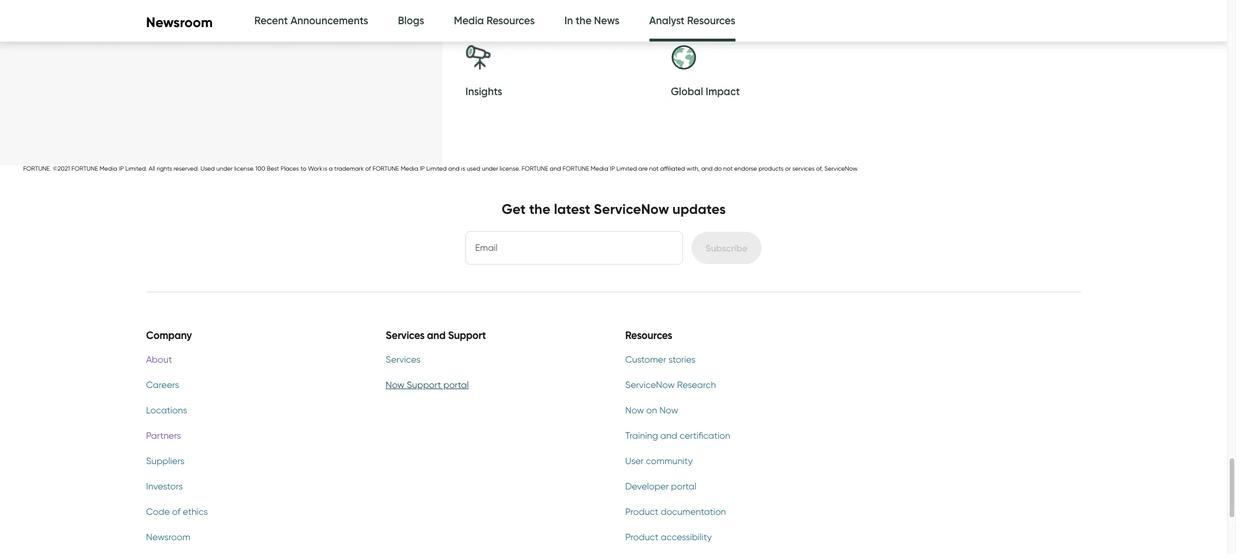 Task type: vqa. For each thing, say whether or not it's contained in the screenshot.
the 'play ambient video' icon
no



Task type: describe. For each thing, give the bounding box(es) containing it.
media resources link
[[454, 0, 535, 42]]

products
[[759, 165, 784, 173]]

reserved.
[[174, 165, 199, 173]]

servicenow research
[[625, 380, 716, 391]]

all
[[149, 165, 155, 173]]

and up community
[[661, 431, 677, 442]]

global
[[671, 86, 703, 98]]

in
[[565, 14, 573, 27]]

1 newsroom from the top
[[146, 14, 213, 31]]

developer
[[625, 482, 669, 493]]

subscribe button
[[692, 232, 762, 265]]

subscribe
[[706, 243, 748, 254]]

©2021
[[53, 165, 70, 173]]

product documentation
[[625, 507, 726, 518]]

used
[[201, 165, 215, 173]]

insights
[[466, 86, 502, 98]]

fortune. ©2021 fortune media ip limited. all rights reserved. used under license. 100 best places to work is a trademark of fortune media ip limited and is used under license. fortune and fortune media ip limited are not affiliated with, and do not endorse products or services of, servicenow.
[[23, 165, 859, 173]]

4 fortune from the left
[[563, 165, 589, 173]]

product for product documentation
[[625, 507, 659, 518]]

and left is
[[448, 165, 460, 173]]

now on now link
[[625, 404, 837, 418]]

customer stories link
[[625, 354, 837, 367]]

2 under from the left
[[482, 165, 498, 173]]

2 newsroom from the top
[[146, 533, 190, 544]]

Email text field
[[466, 232, 683, 265]]

blogs
[[398, 14, 424, 27]]

about
[[146, 355, 172, 366]]

research
[[677, 380, 716, 391]]

blogs link
[[398, 0, 424, 42]]

now support portal
[[386, 380, 469, 391]]

0 vertical spatial of
[[365, 165, 371, 173]]

1 horizontal spatial support
[[448, 329, 486, 343]]

code of ethics
[[146, 507, 208, 518]]

trademark
[[334, 165, 364, 173]]

affiliated
[[660, 165, 685, 173]]

global impact image
[[671, 45, 697, 71]]

certification
[[680, 431, 730, 442]]

1 vertical spatial of
[[172, 507, 180, 518]]

or
[[785, 165, 791, 173]]

3 fortune from the left
[[522, 165, 548, 173]]

updates
[[673, 201, 726, 218]]

impact
[[706, 86, 740, 98]]

training and certification
[[625, 431, 730, 442]]

services for services and support
[[386, 329, 425, 343]]

in the news
[[565, 14, 620, 27]]

in the news link
[[565, 0, 620, 42]]

endorse
[[734, 165, 757, 173]]

training
[[625, 431, 658, 442]]

partners link
[[146, 430, 358, 444]]

the for get
[[529, 201, 551, 218]]

recent
[[254, 14, 288, 27]]

1 vertical spatial servicenow
[[625, 380, 675, 391]]

to
[[301, 165, 306, 173]]

analyst resources link
[[649, 0, 736, 45]]

a
[[329, 165, 333, 173]]

2 ip from the left
[[420, 165, 425, 173]]

documentation
[[661, 507, 726, 518]]

0 vertical spatial servicenow
[[594, 201, 669, 218]]

places
[[281, 165, 299, 173]]

careers
[[146, 380, 179, 391]]

ethics
[[183, 507, 208, 518]]

product accessibility link
[[625, 531, 837, 545]]

3 ip from the left
[[610, 165, 615, 173]]

do
[[714, 165, 722, 173]]

code of ethics link
[[146, 506, 358, 520]]

license. 100
[[234, 165, 265, 173]]

announcements
[[291, 14, 368, 27]]

suppliers
[[146, 456, 184, 467]]

work is
[[308, 165, 327, 173]]

company
[[146, 329, 192, 343]]

latest
[[554, 201, 590, 218]]

accessibility
[[661, 533, 712, 544]]

services and support
[[386, 329, 486, 343]]



Task type: locate. For each thing, give the bounding box(es) containing it.
about link
[[146, 354, 358, 367]]

services for services
[[386, 355, 421, 366]]

now for now support portal
[[386, 380, 405, 391]]

rights
[[157, 165, 172, 173]]

with,
[[687, 165, 700, 173]]

fortune right license.
[[522, 165, 548, 173]]

of right the trademark
[[365, 165, 371, 173]]

are
[[639, 165, 648, 173]]

get
[[502, 201, 526, 218]]

0 vertical spatial portal
[[443, 380, 469, 391]]

services
[[386, 329, 425, 343], [386, 355, 421, 366]]

2 fortune from the left
[[373, 165, 399, 173]]

global impact
[[671, 86, 740, 98]]

developer portal link
[[625, 481, 837, 494]]

services link
[[386, 354, 598, 367]]

1 horizontal spatial resources
[[625, 329, 672, 343]]

newsroom
[[146, 14, 213, 31], [146, 533, 190, 544]]

1 vertical spatial newsroom
[[146, 533, 190, 544]]

1 limited from the left
[[426, 165, 447, 173]]

1 vertical spatial product
[[625, 533, 659, 544]]

1 vertical spatial support
[[407, 380, 441, 391]]

the
[[576, 14, 592, 27], [529, 201, 551, 218]]

customer
[[625, 355, 666, 366]]

limited left are
[[617, 165, 637, 173]]

developer portal
[[625, 482, 697, 493]]

the inside in the news link
[[576, 14, 592, 27]]

0 vertical spatial the
[[576, 14, 592, 27]]

0 horizontal spatial portal
[[443, 380, 469, 391]]

product documentation link
[[625, 506, 837, 520]]

analyst
[[649, 14, 685, 27]]

0 horizontal spatial support
[[407, 380, 441, 391]]

user community
[[625, 456, 693, 467]]

fortune.
[[23, 165, 51, 173]]

support down services and support
[[407, 380, 441, 391]]

fortune up latest
[[563, 165, 589, 173]]

1 not from the left
[[649, 165, 659, 173]]

ip left are
[[610, 165, 615, 173]]

2 horizontal spatial now
[[660, 406, 678, 416]]

global impact link
[[671, 45, 876, 104]]

the right get
[[529, 201, 551, 218]]

servicenow
[[594, 201, 669, 218], [625, 380, 675, 391]]

resources for media resources
[[487, 14, 535, 27]]

now on now
[[625, 406, 678, 416]]

get the latest servicenow updates
[[502, 201, 726, 218]]

0 horizontal spatial the
[[529, 201, 551, 218]]

and left do
[[702, 165, 713, 173]]

0 horizontal spatial under
[[216, 165, 233, 173]]

1 horizontal spatial the
[[576, 14, 592, 27]]

user community link
[[625, 455, 837, 469]]

investors
[[146, 482, 183, 493]]

newsroom link
[[146, 531, 358, 545]]

fortune
[[71, 165, 98, 173], [373, 165, 399, 173], [522, 165, 548, 173], [563, 165, 589, 173]]

limited.
[[125, 165, 147, 173]]

code
[[146, 507, 170, 518]]

and up latest
[[550, 165, 561, 173]]

1 horizontal spatial limited
[[617, 165, 637, 173]]

1 horizontal spatial not
[[723, 165, 733, 173]]

recent announcements
[[254, 14, 368, 27]]

services
[[793, 165, 815, 173]]

license.
[[500, 165, 520, 173]]

community
[[646, 456, 693, 467]]

now for now on now
[[625, 406, 644, 416]]

the for in
[[576, 14, 592, 27]]

0 horizontal spatial not
[[649, 165, 659, 173]]

on
[[647, 406, 657, 416]]

0 horizontal spatial limited
[[426, 165, 447, 173]]

media resources
[[454, 14, 535, 27]]

of
[[365, 165, 371, 173], [172, 507, 180, 518]]

2 product from the top
[[625, 533, 659, 544]]

services inside services link
[[386, 355, 421, 366]]

ip left limited.
[[119, 165, 124, 173]]

of,
[[816, 165, 823, 173]]

locations link
[[146, 404, 358, 418]]

customer stories
[[625, 355, 696, 366]]

0 vertical spatial services
[[386, 329, 425, 343]]

1 vertical spatial the
[[529, 201, 551, 218]]

ip left is
[[420, 165, 425, 173]]

0 horizontal spatial ip
[[119, 165, 124, 173]]

1 under from the left
[[216, 165, 233, 173]]

limited left is
[[426, 165, 447, 173]]

ip
[[119, 165, 124, 173], [420, 165, 425, 173], [610, 165, 615, 173]]

of right code
[[172, 507, 180, 518]]

investors link
[[146, 481, 358, 494]]

servicenow down are
[[594, 201, 669, 218]]

now
[[386, 380, 405, 391], [625, 406, 644, 416], [660, 406, 678, 416]]

not
[[649, 165, 659, 173], [723, 165, 733, 173]]

and up now support portal
[[427, 329, 446, 343]]

not right do
[[723, 165, 733, 173]]

suppliers link
[[146, 455, 358, 469]]

insights link
[[466, 45, 671, 104]]

2 horizontal spatial resources
[[687, 14, 736, 27]]

is
[[461, 165, 465, 173]]

product down the "developer"
[[625, 507, 659, 518]]

used
[[467, 165, 480, 173]]

0 vertical spatial newsroom
[[146, 14, 213, 31]]

stories
[[669, 355, 696, 366]]

2 not from the left
[[723, 165, 733, 173]]

locations
[[146, 406, 187, 416]]

1 vertical spatial services
[[386, 355, 421, 366]]

1 horizontal spatial ip
[[420, 165, 425, 173]]

1 vertical spatial portal
[[671, 482, 697, 493]]

0 horizontal spatial resources
[[487, 14, 535, 27]]

media
[[454, 14, 484, 27], [100, 165, 117, 173], [401, 165, 418, 173], [591, 165, 609, 173]]

limited
[[426, 165, 447, 173], [617, 165, 637, 173]]

not right are
[[649, 165, 659, 173]]

servicenow.
[[825, 165, 859, 173]]

and
[[448, 165, 460, 173], [550, 165, 561, 173], [702, 165, 713, 173], [427, 329, 446, 343], [661, 431, 677, 442]]

training and certification link
[[625, 430, 837, 444]]

analyst resources
[[649, 14, 736, 27]]

the right in
[[576, 14, 592, 27]]

product down product documentation
[[625, 533, 659, 544]]

support up services link
[[448, 329, 486, 343]]

0 vertical spatial support
[[448, 329, 486, 343]]

now support portal link
[[386, 379, 598, 393]]

user
[[625, 456, 644, 467]]

recent announcements link
[[254, 0, 368, 42]]

portal up product documentation
[[671, 482, 697, 493]]

0 vertical spatial product
[[625, 507, 659, 518]]

product accessibility
[[625, 533, 712, 544]]

servicenow up on
[[625, 380, 675, 391]]

2 limited from the left
[[617, 165, 637, 173]]

1 horizontal spatial now
[[625, 406, 644, 416]]

fortune right ©2021 on the top of the page
[[71, 165, 98, 173]]

support inside now support portal link
[[407, 380, 441, 391]]

1 fortune from the left
[[71, 165, 98, 173]]

1 product from the top
[[625, 507, 659, 518]]

1 horizontal spatial portal
[[671, 482, 697, 493]]

resources
[[487, 14, 535, 27], [687, 14, 736, 27], [625, 329, 672, 343]]

1 services from the top
[[386, 329, 425, 343]]

news
[[594, 14, 620, 27]]

servicenow research link
[[625, 379, 837, 393]]

1 horizontal spatial under
[[482, 165, 498, 173]]

best
[[267, 165, 279, 173]]

0 horizontal spatial of
[[172, 507, 180, 518]]

1 horizontal spatial of
[[365, 165, 371, 173]]

resources for analyst resources
[[687, 14, 736, 27]]

2 horizontal spatial ip
[[610, 165, 615, 173]]

partners
[[146, 431, 181, 442]]

2 services from the top
[[386, 355, 421, 366]]

0 horizontal spatial now
[[386, 380, 405, 391]]

under
[[216, 165, 233, 173], [482, 165, 498, 173]]

1 ip from the left
[[119, 165, 124, 173]]

product for product accessibility
[[625, 533, 659, 544]]

fortune right the trademark
[[373, 165, 399, 173]]

portal down services link
[[443, 380, 469, 391]]



